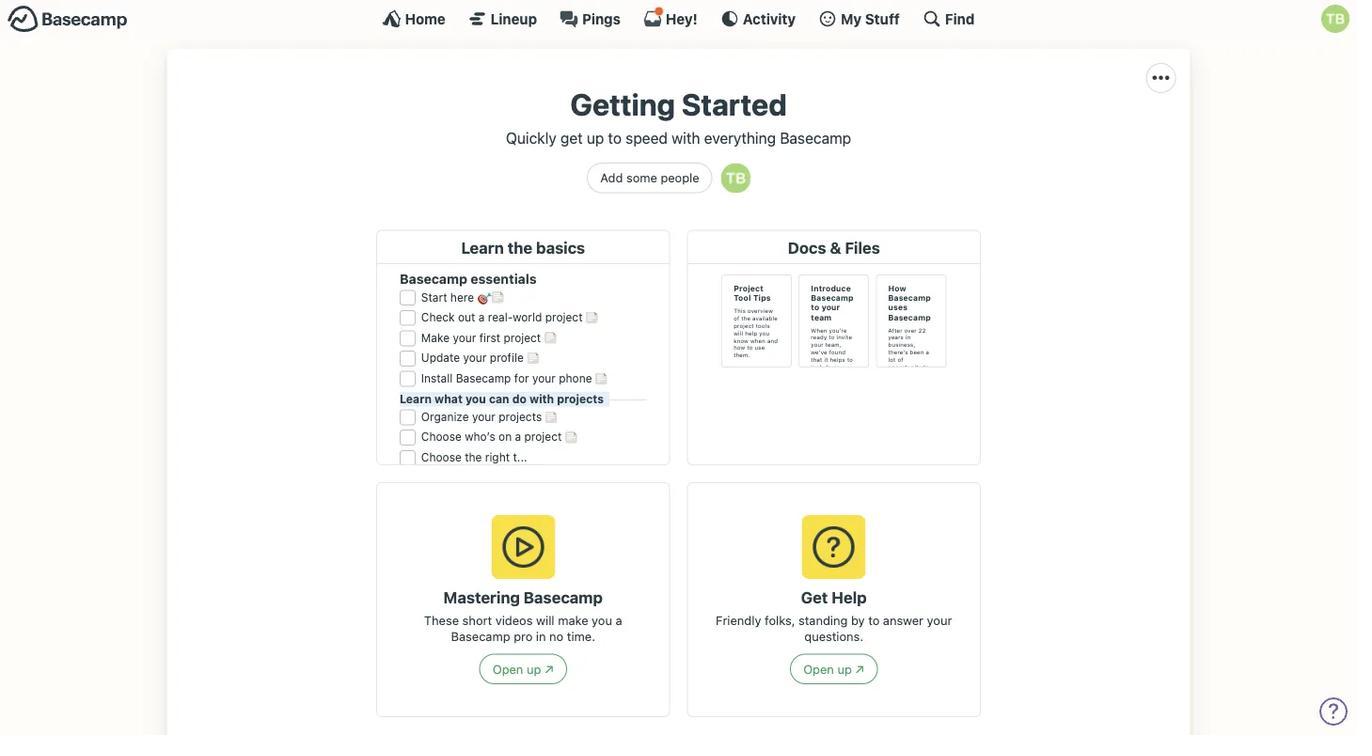 Task type: describe. For each thing, give the bounding box(es) containing it.
lineup
[[491, 10, 537, 27]]

stuff
[[865, 10, 900, 27]]

up
[[587, 129, 604, 147]]

to
[[608, 129, 622, 147]]

everything
[[704, 129, 776, 147]]

quickly
[[506, 129, 557, 147]]

add some people
[[600, 171, 699, 185]]

find
[[945, 10, 975, 27]]

get
[[560, 129, 583, 147]]

some
[[626, 171, 657, 185]]

pings button
[[560, 9, 621, 28]]

home link
[[382, 9, 446, 28]]

my stuff button
[[818, 9, 900, 28]]

my
[[841, 10, 862, 27]]

speed
[[626, 129, 668, 147]]



Task type: locate. For each thing, give the bounding box(es) containing it.
add
[[600, 171, 623, 185]]

switch accounts image
[[8, 5, 128, 34]]

hey! button
[[643, 7, 698, 28]]

started
[[682, 87, 787, 122]]

1 horizontal spatial tim burton image
[[1321, 5, 1350, 33]]

activity link
[[720, 9, 796, 28]]

0 vertical spatial tim burton image
[[1321, 5, 1350, 33]]

home
[[405, 10, 446, 27]]

getting
[[570, 87, 675, 122]]

with
[[672, 129, 700, 147]]

hey!
[[666, 10, 698, 27]]

find button
[[923, 9, 975, 28]]

tim burton image inside main element
[[1321, 5, 1350, 33]]

basecamp
[[780, 129, 851, 147]]

pings
[[582, 10, 621, 27]]

1 vertical spatial tim burton image
[[721, 163, 751, 193]]

0 horizontal spatial tim burton image
[[721, 163, 751, 193]]

add some people link
[[587, 163, 713, 193]]

activity
[[743, 10, 796, 27]]

lineup link
[[468, 9, 537, 28]]

getting started quickly get up to speed with everything basecamp
[[506, 87, 851, 147]]

main element
[[0, 0, 1357, 37]]

tim burton image
[[1321, 5, 1350, 33], [721, 163, 751, 193]]

my stuff
[[841, 10, 900, 27]]

people
[[661, 171, 699, 185]]



Task type: vqa. For each thing, say whether or not it's contained in the screenshot.
find
yes



